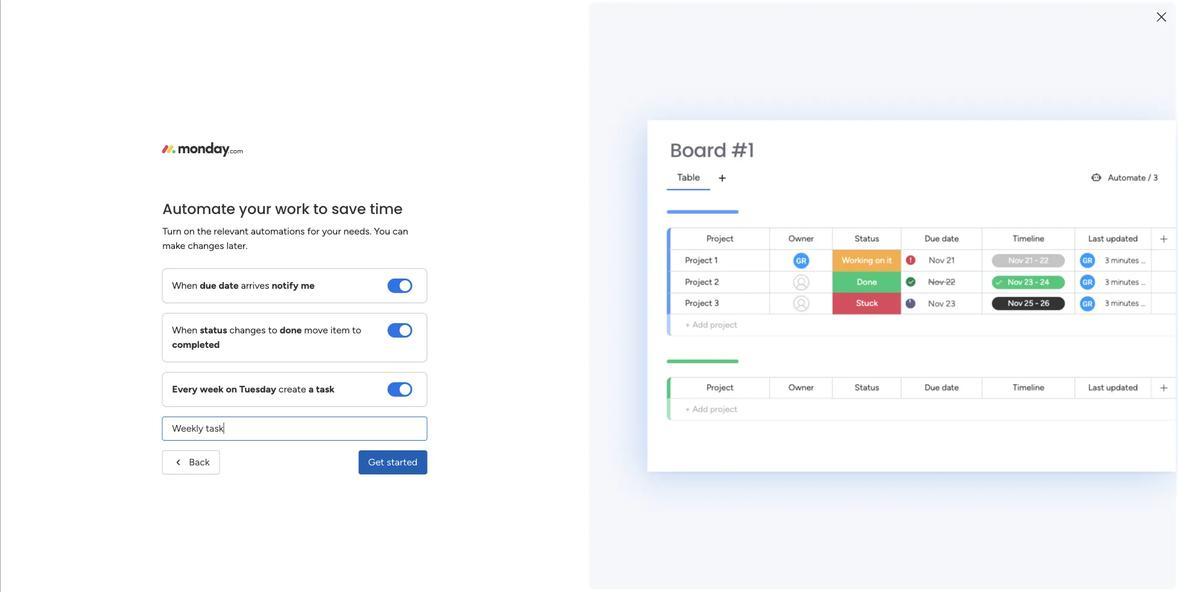Task type: locate. For each thing, give the bounding box(es) containing it.
desktop
[[1002, 167, 1036, 178]]

to up for
[[313, 199, 328, 219]]

your up automations
[[239, 199, 271, 219]]

project
[[706, 233, 734, 244], [685, 255, 712, 265], [685, 277, 712, 287], [685, 298, 712, 309], [706, 383, 734, 393]]

1 horizontal spatial started
[[1022, 494, 1050, 504]]

0 horizontal spatial to
[[268, 324, 277, 336]]

0 horizontal spatial automate
[[162, 199, 235, 219]]

1 horizontal spatial 3
[[1153, 173, 1158, 183]]

1 vertical spatial workspace
[[306, 389, 358, 402]]

0 vertical spatial changes
[[188, 240, 224, 251]]

updated right minutes on the right bottom
[[1106, 383, 1138, 393]]

when left due on the left top
[[172, 280, 197, 291]]

1 horizontal spatial main
[[332, 265, 351, 275]]

getting started element
[[943, 482, 1124, 530]]

list box
[[0, 166, 154, 352]]

email
[[460, 7, 482, 17], [682, 7, 703, 17], [746, 7, 768, 17]]

project management, main board element
[[0, 169, 154, 189]]

2 project from the top
[[710, 404, 737, 414]]

3 right /
[[1153, 173, 1158, 183]]

1 + add project from the top
[[685, 320, 737, 330]]

email for resend email
[[682, 7, 703, 17]]

0 vertical spatial + add project
[[685, 320, 737, 330]]

week
[[200, 383, 224, 395]]

management up me
[[273, 265, 323, 275]]

on right week at the bottom left
[[226, 383, 237, 395]]

1 vertical spatial project
[[710, 404, 737, 414]]

1 vertical spatial templates
[[1029, 420, 1072, 431]]

0 vertical spatial when
[[172, 280, 197, 291]]

0 vertical spatial on
[[184, 225, 195, 237]]

work right component image on the bottom of the page
[[294, 406, 314, 417]]

1 vertical spatial timeline
[[1013, 383, 1044, 393]]

0 horizontal spatial on
[[184, 225, 195, 237]]

when
[[172, 280, 197, 291], [172, 324, 197, 336]]

later.
[[227, 240, 248, 251]]

1 horizontal spatial on
[[226, 383, 237, 395]]

on left the
[[184, 225, 195, 237]]

please
[[378, 7, 404, 17]]

1 due from the top
[[925, 233, 940, 244]]

started right get
[[387, 456, 418, 468]]

back
[[189, 456, 210, 468]]

2 horizontal spatial to
[[352, 324, 361, 336]]

0 horizontal spatial learn
[[943, 459, 967, 470]]

boost your workflow in minutes with ready-made templates
[[950, 379, 1107, 405]]

due date
[[925, 233, 959, 244], [925, 383, 959, 393]]

workspace down you
[[353, 265, 393, 275]]

updated
[[1106, 233, 1138, 244], [1106, 383, 1138, 393]]

management down task
[[316, 406, 370, 417]]

templates right explore
[[1029, 420, 1072, 431]]

1 vertical spatial work
[[253, 265, 271, 275]]

complete
[[961, 116, 1009, 129]]

make
[[162, 240, 185, 251]]

2
[[714, 277, 719, 287]]

complete your profile
[[961, 116, 1068, 129]]

1 updated from the top
[[1106, 233, 1138, 244]]

1 vertical spatial status
[[855, 383, 879, 393]]

0 vertical spatial updated
[[1106, 233, 1138, 244]]

1 when from the top
[[172, 280, 197, 291]]

0 horizontal spatial 3
[[714, 298, 719, 309]]

email left address:
[[460, 7, 482, 17]]

changes inside the turn on the relevant automations for your needs. you can make changes later.
[[188, 240, 224, 251]]

1 vertical spatial add
[[692, 404, 708, 414]]

to down 0 at the left bottom of page
[[352, 324, 361, 336]]

last
[[1088, 233, 1104, 244], [1088, 383, 1104, 393]]

1 vertical spatial owner
[[789, 383, 814, 393]]

your right the confirm
[[440, 7, 458, 17]]

board #1
[[670, 137, 754, 164]]

1 vertical spatial + add project
[[685, 404, 737, 414]]

started up how
[[1022, 494, 1050, 504]]

profile
[[1037, 116, 1068, 129]]

automate / 3
[[1108, 173, 1158, 183]]

0 vertical spatial last
[[1088, 233, 1104, 244]]

0 vertical spatial due date
[[925, 233, 959, 244]]

my workspaces
[[239, 353, 317, 366]]

a
[[308, 383, 314, 395]]

when up completed
[[172, 324, 197, 336]]

0 vertical spatial management
[[273, 265, 323, 275]]

automate your work to save time
[[162, 199, 403, 219]]

3 email from the left
[[746, 7, 768, 17]]

create
[[279, 383, 306, 395]]

1 vertical spatial learn
[[990, 507, 1011, 518]]

1 vertical spatial changes
[[229, 324, 266, 336]]

workspace up work management
[[306, 389, 358, 402]]

notifications
[[1038, 167, 1091, 178]]

work up arrives
[[253, 265, 271, 275]]

1 vertical spatial date
[[219, 280, 239, 291]]

close my workspaces image
[[223, 352, 237, 367]]

turn
[[162, 225, 181, 237]]

3
[[1153, 173, 1158, 183], [714, 298, 719, 309]]

logo image
[[162, 142, 243, 157]]

resend
[[649, 7, 680, 17]]

2 vertical spatial work
[[294, 406, 314, 417]]

0 vertical spatial automate
[[1108, 173, 1146, 183]]

when inside 'when status changes to done move item to completed'
[[172, 324, 197, 336]]

+
[[685, 320, 690, 330], [685, 404, 690, 414]]

2 owner from the top
[[789, 383, 814, 393]]

project 3
[[685, 298, 719, 309]]

resend email
[[649, 7, 703, 17]]

1 vertical spatial +
[[685, 404, 690, 414]]

0 vertical spatial last updated
[[1088, 233, 1138, 244]]

1 horizontal spatial changes
[[229, 324, 266, 336]]

0 vertical spatial date
[[942, 233, 959, 244]]

owner
[[789, 233, 814, 244], [789, 383, 814, 393]]

to for changes
[[268, 324, 277, 336]]

move
[[304, 324, 328, 336]]

changes down the
[[188, 240, 224, 251]]

help center element
[[943, 539, 1124, 588]]

management
[[273, 265, 323, 275], [316, 406, 370, 417]]

email right change
[[746, 7, 768, 17]]

1 vertical spatial management
[[316, 406, 370, 417]]

work up automations
[[275, 199, 310, 219]]

turn on the relevant automations for your needs. you can make changes later.
[[162, 225, 408, 251]]

on inside the turn on the relevant automations for your needs. you can make changes later.
[[184, 225, 195, 237]]

minutes
[[1051, 379, 1086, 390]]

0 horizontal spatial started
[[387, 456, 418, 468]]

0 vertical spatial started
[[387, 456, 418, 468]]

dapulse x slim image
[[1106, 112, 1120, 126]]

updated down lottie animation element
[[1106, 233, 1138, 244]]

project
[[710, 320, 737, 330], [710, 404, 737, 414]]

update feed (inbox)
[[239, 312, 340, 325]]

templates inside button
[[1029, 420, 1072, 431]]

option
[[0, 168, 154, 171]]

tuesday
[[239, 383, 276, 395]]

to
[[313, 199, 328, 219], [268, 324, 277, 336], [352, 324, 361, 336]]

0 vertical spatial work
[[275, 199, 310, 219]]

1 vertical spatial main
[[280, 389, 303, 402]]

your inside the turn on the relevant automations for your needs. you can make changes later.
[[322, 225, 341, 237]]

address
[[770, 7, 802, 17]]

1
[[714, 255, 718, 265]]

your right for
[[322, 225, 341, 237]]

work management
[[294, 406, 370, 417]]

0 horizontal spatial changes
[[188, 240, 224, 251]]

main
[[332, 265, 351, 275], [280, 389, 303, 402]]

inspired
[[995, 459, 1030, 470]]

workspace
[[353, 265, 393, 275], [306, 389, 358, 402]]

explore templates
[[994, 420, 1072, 431]]

component image
[[238, 263, 249, 274]]

arrives
[[241, 280, 269, 291]]

email right resend
[[682, 7, 703, 17]]

3 down 2
[[714, 298, 719, 309]]

automate left /
[[1108, 173, 1146, 183]]

1 horizontal spatial automate
[[1108, 173, 1146, 183]]

to left the done
[[268, 324, 277, 336]]

change email address link
[[713, 7, 802, 17]]

2 when from the top
[[172, 324, 197, 336]]

when for when due date arrives notify me
[[172, 280, 197, 291]]

task
[[316, 383, 335, 395]]

1 horizontal spatial to
[[313, 199, 328, 219]]

1 vertical spatial on
[[226, 383, 237, 395]]

changes inside 'when status changes to done move item to completed'
[[229, 324, 266, 336]]

1 vertical spatial when
[[172, 324, 197, 336]]

1 vertical spatial last updated
[[1088, 383, 1138, 393]]

0 vertical spatial 3
[[1153, 173, 1158, 183]]

templates down workflow
[[1005, 393, 1048, 405]]

0 horizontal spatial main
[[280, 389, 303, 402]]

learn left &
[[943, 459, 967, 470]]

when status changes to done move item to completed
[[172, 324, 361, 350]]

started inside button
[[387, 456, 418, 468]]

1 vertical spatial last
[[1088, 383, 1104, 393]]

needs.
[[344, 225, 372, 237]]

0 vertical spatial main
[[332, 265, 351, 275]]

0 vertical spatial status
[[855, 233, 879, 244]]

done
[[280, 324, 302, 336]]

your
[[1012, 116, 1034, 129]]

1 horizontal spatial email
[[682, 7, 703, 17]]

&
[[969, 459, 976, 470]]

0 vertical spatial owner
[[789, 233, 814, 244]]

can
[[393, 225, 408, 237]]

your up made on the bottom of the page
[[978, 379, 997, 390]]

0 vertical spatial project
[[710, 320, 737, 330]]

relevant
[[214, 225, 248, 237]]

0 vertical spatial add
[[692, 320, 708, 330]]

0 vertical spatial templates
[[1005, 393, 1048, 405]]

0 vertical spatial due
[[925, 233, 940, 244]]

main right ">"
[[332, 265, 351, 275]]

0 vertical spatial +
[[685, 320, 690, 330]]

learn down getting
[[990, 507, 1011, 518]]

status
[[855, 233, 879, 244], [855, 383, 879, 393]]

robinsongreg175@gmail.com
[[520, 7, 638, 17]]

0 horizontal spatial email
[[460, 7, 482, 17]]

work for work management
[[294, 406, 314, 417]]

0 vertical spatial timeline
[[1013, 233, 1044, 244]]

templates image image
[[954, 285, 1113, 368]]

1 vertical spatial started
[[1022, 494, 1050, 504]]

workspaces
[[258, 353, 317, 366]]

1 last updated from the top
[[1088, 233, 1138, 244]]

1 vertical spatial automate
[[162, 199, 235, 219]]

templates inside boost your workflow in minutes with ready-made templates
[[1005, 393, 1048, 405]]

templates
[[1005, 393, 1048, 405], [1029, 420, 1072, 431]]

every week on tuesday create a task
[[172, 383, 335, 395]]

2 horizontal spatial email
[[746, 7, 768, 17]]

your
[[440, 7, 458, 17], [239, 199, 271, 219], [322, 225, 341, 237], [978, 379, 997, 390]]

1 vertical spatial updated
[[1106, 383, 1138, 393]]

1 vertical spatial due date
[[925, 383, 959, 393]]

me
[[301, 280, 315, 291]]

1 vertical spatial due
[[925, 383, 940, 393]]

due
[[200, 280, 216, 291]]

automate up the
[[162, 199, 235, 219]]

started inside getting started learn how monday.com works
[[1022, 494, 1050, 504]]

main up component image on the bottom of the page
[[280, 389, 303, 402]]

last updated
[[1088, 233, 1138, 244], [1088, 383, 1138, 393]]

1 horizontal spatial learn
[[990, 507, 1011, 518]]

getting started learn how monday.com works
[[990, 494, 1105, 518]]

changes up my
[[229, 324, 266, 336]]

2 email from the left
[[682, 7, 703, 17]]

work
[[275, 199, 310, 219], [253, 265, 271, 275], [294, 406, 314, 417]]

1 + from the top
[[685, 320, 690, 330]]



Task type: vqa. For each thing, say whether or not it's contained in the screenshot.
notes field
no



Task type: describe. For each thing, give the bounding box(es) containing it.
save
[[331, 199, 366, 219]]

getting
[[990, 494, 1020, 504]]

resend email link
[[649, 7, 703, 17]]

works
[[1083, 507, 1105, 518]]

monday.com
[[1032, 507, 1080, 518]]

learn & get inspired
[[943, 459, 1030, 470]]

for
[[307, 225, 320, 237]]

2 due from the top
[[925, 383, 940, 393]]

/
[[1148, 173, 1151, 183]]

project for project 2
[[685, 277, 712, 287]]

explore templates button
[[950, 414, 1117, 438]]

every
[[172, 383, 198, 395]]

started for get
[[387, 456, 418, 468]]

1 timeline from the top
[[1013, 233, 1044, 244]]

time
[[370, 199, 403, 219]]

with
[[1088, 379, 1107, 390]]

get started button
[[358, 450, 427, 474]]

change
[[713, 7, 744, 17]]

explore
[[994, 420, 1027, 431]]

get started
[[368, 456, 418, 468]]

1 vertical spatial 3
[[714, 298, 719, 309]]

m
[[251, 394, 263, 411]]

project for project 3
[[685, 298, 712, 309]]

0 vertical spatial workspace
[[353, 265, 393, 275]]

automate for automate your work to save time
[[162, 199, 235, 219]]

work management > main workspace
[[253, 265, 393, 275]]

workspace image
[[242, 388, 271, 417]]

get
[[978, 459, 993, 470]]

boost
[[950, 379, 975, 390]]

project 1
[[685, 255, 718, 265]]

ready-
[[950, 393, 978, 405]]

notify
[[272, 280, 299, 291]]

started for getting
[[1022, 494, 1050, 504]]

status
[[200, 324, 227, 336]]

1 due date from the top
[[925, 233, 959, 244]]

management for work management
[[316, 406, 370, 417]]

2 updated from the top
[[1106, 383, 1138, 393]]

project for project 1
[[685, 255, 712, 265]]

1 add from the top
[[692, 320, 708, 330]]

2 last updated from the top
[[1088, 383, 1138, 393]]

2 due date from the top
[[925, 383, 959, 393]]

public board image
[[238, 244, 251, 258]]

address:
[[484, 7, 518, 17]]

2 + add project from the top
[[685, 404, 737, 414]]

enable desktop notifications link
[[973, 166, 1124, 179]]

update
[[239, 312, 276, 325]]

automations
[[251, 225, 305, 237]]

2 status from the top
[[855, 383, 879, 393]]

0
[[349, 313, 354, 323]]

2 add from the top
[[692, 404, 708, 414]]

component image
[[280, 406, 290, 417]]

2 last from the top
[[1088, 383, 1104, 393]]

completed
[[172, 339, 220, 350]]

workflow
[[999, 379, 1039, 390]]

1 last from the top
[[1088, 233, 1104, 244]]

when for when status changes to done move item to completed
[[172, 324, 197, 336]]

Name your weekly task text field
[[162, 417, 427, 441]]

change email address
[[713, 7, 802, 17]]

(inbox)
[[304, 312, 340, 325]]

#1
[[731, 137, 754, 164]]

your inside boost your workflow in minutes with ready-made templates
[[978, 379, 997, 390]]

when due date arrives notify me
[[172, 280, 315, 291]]

confirm
[[406, 7, 438, 17]]

lottie animation image
[[1080, 165, 1170, 189]]

automate for automate / 3
[[1108, 173, 1146, 183]]

0 vertical spatial learn
[[943, 459, 967, 470]]

back button
[[162, 450, 220, 474]]

my
[[239, 353, 255, 366]]

get
[[368, 456, 384, 468]]

lottie animation element
[[1080, 165, 1170, 193]]

board
[[670, 137, 727, 164]]

work management > main workspace link
[[232, 147, 401, 282]]

learn inside getting started learn how monday.com works
[[990, 507, 1011, 518]]

enable desktop notifications
[[973, 167, 1091, 178]]

work for work management > main workspace
[[253, 265, 271, 275]]

management for work management > main workspace
[[273, 265, 323, 275]]

project 2
[[685, 277, 719, 287]]

1 project from the top
[[710, 320, 737, 330]]

how
[[1013, 507, 1030, 518]]

the
[[197, 225, 211, 237]]

feed
[[279, 312, 301, 325]]

main workspace
[[280, 389, 358, 402]]

1 status from the top
[[855, 233, 879, 244]]

2 + from the top
[[685, 404, 690, 414]]

enable
[[973, 167, 1000, 178]]

please confirm your email address: robinsongreg175@gmail.com
[[378, 7, 638, 17]]

made
[[978, 393, 1002, 405]]

open update feed (inbox) image
[[223, 311, 237, 326]]

in
[[1041, 379, 1049, 390]]

email for change email address
[[746, 7, 768, 17]]

>
[[325, 265, 330, 275]]

item
[[330, 324, 350, 336]]

2 vertical spatial date
[[942, 383, 959, 393]]

1 owner from the top
[[789, 233, 814, 244]]

to for work
[[313, 199, 328, 219]]

2 timeline from the top
[[1013, 383, 1044, 393]]

1 email from the left
[[460, 7, 482, 17]]



